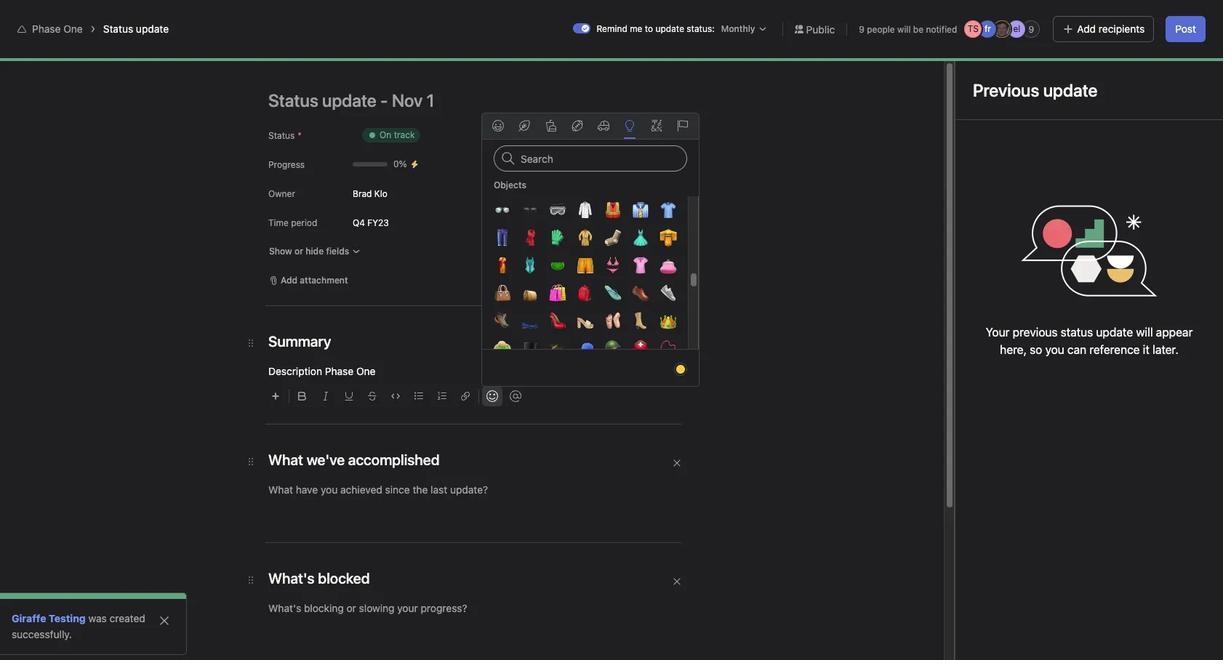 Task type: vqa. For each thing, say whether or not it's contained in the screenshot.
starred element
no



Task type: describe. For each thing, give the bounding box(es) containing it.
👝 image
[[521, 284, 538, 302]]

🎩 image
[[521, 340, 538, 357]]

marketing dashboard
[[38, 617, 138, 630]]

bulleted list image
[[414, 392, 423, 401]]

off
[[533, 217, 548, 229]]

at risk
[[467, 217, 496, 229]]

custom
[[876, 412, 908, 422]]

set a custom due date button
[[849, 410, 951, 425]]

brad
[[353, 188, 372, 199]]

italics image
[[321, 392, 330, 401]]

show
[[269, 246, 292, 257]]

update up home link
[[136, 23, 169, 35]]

free trial 17 days left
[[948, 7, 995, 28]]

17
[[948, 17, 957, 28]]

track inside popup button
[[394, 129, 415, 140]]

Section title text field
[[268, 450, 440, 470]]

relevant
[[421, 612, 455, 623]]

🩳 image
[[576, 257, 594, 274]]

0 vertical spatial team sprint goal
[[349, 45, 429, 57]]

my workspace goals
[[239, 45, 334, 57]]

add for add attachment
[[281, 275, 297, 286]]

🩱 image
[[521, 257, 538, 274]]

👒 image
[[493, 340, 511, 357]]

previous update
[[973, 80, 1098, 100]]

0 horizontal spatial to
[[540, 345, 549, 358]]

marketing
[[38, 617, 85, 630]]

portfolios
[[506, 612, 546, 623]]

objects
[[494, 180, 526, 191]]

🪖 image
[[604, 340, 621, 357]]

👕 image
[[659, 201, 677, 219]]

add recipients
[[1077, 23, 1145, 35]]

dashboard
[[87, 617, 138, 630]]

🕶️ image
[[521, 201, 538, 219]]

🛍️ image
[[549, 284, 566, 302]]

1 vertical spatial giraffe
[[12, 612, 46, 625]]

bold image
[[298, 392, 307, 401]]

at
[[467, 217, 477, 229]]

share button
[[1157, 52, 1206, 72]]

projects
[[458, 612, 492, 623]]

connect for use sub-goals to automatically update this goal's progress.
[[493, 378, 532, 390]]

the status?
[[419, 183, 491, 199]]

0 vertical spatial one
[[63, 23, 83, 35]]

at risk button
[[446, 210, 506, 236]]

on track button
[[353, 122, 430, 148]]

a for set
[[869, 412, 874, 422]]

your previous status update will appear here, so you can reference it later.
[[986, 326, 1193, 356]]

fields
[[326, 246, 349, 257]]

public
[[806, 23, 835, 35]]

days
[[960, 17, 979, 28]]

giraffe testing link up the marketing dashboard
[[9, 589, 166, 612]]

1 vertical spatial sprint
[[892, 500, 921, 512]]

connect a sub-goal
[[493, 378, 585, 390]]

my workspace goals link
[[239, 44, 334, 60]]

on track inside popup button
[[380, 129, 415, 140]]

people
[[867, 24, 895, 35]]

status
[[1061, 326, 1093, 339]]

remove section image
[[673, 340, 681, 349]]

1 horizontal spatial one
[[356, 365, 376, 377]]

remove section image for what's blocked text field
[[673, 577, 681, 586]]

0%
[[393, 159, 407, 169]]

time period
[[268, 217, 317, 228]]

can
[[1067, 343, 1087, 356]]

🥿 image
[[521, 312, 538, 329]]

1 vertical spatial giraffe testing
[[12, 612, 86, 625]]

9 people will be notified
[[859, 24, 957, 35]]

what's in my trial?
[[1010, 12, 1086, 23]]

0 horizontal spatial team
[[349, 45, 374, 57]]

⛑️ image
[[632, 340, 649, 357]]

was created successfully.
[[12, 612, 145, 641]]

add recipients button
[[1053, 16, 1154, 42]]

1 vertical spatial goal
[[924, 500, 946, 512]]

🥽 image
[[549, 201, 566, 219]]

0 vertical spatial goal
[[407, 45, 429, 57]]

period
[[291, 217, 317, 228]]

code image
[[391, 392, 400, 401]]

👠 image
[[549, 312, 566, 329]]

remind me to update status:
[[597, 23, 715, 34]]

you
[[1045, 343, 1064, 356]]

off track
[[533, 217, 574, 229]]

sub- for use
[[490, 345, 512, 358]]

recipients
[[1099, 23, 1145, 35]]

status for status update
[[103, 23, 133, 35]]

👑 image
[[659, 312, 677, 329]]

0 vertical spatial testing
[[72, 594, 107, 606]]

so
[[1030, 343, 1042, 356]]

goals for my workspace goals
[[309, 45, 334, 57]]

emoji image
[[486, 390, 498, 402]]

strikethrough image
[[368, 392, 377, 401]]

q4 fy23
[[353, 217, 389, 228]]

time
[[268, 217, 289, 228]]

me
[[630, 23, 642, 34]]

goal's
[[672, 345, 700, 358]]

el
[[1013, 23, 1020, 34]]

0 horizontal spatial ja
[[998, 23, 1007, 34]]

connected
[[510, 286, 554, 297]]

progress.
[[703, 345, 748, 358]]

0 horizontal spatial ts
[[968, 23, 979, 34]]

status update
[[103, 23, 169, 35]]

📿 image
[[659, 340, 677, 357]]

use sub-goals to automatically update this goal's progress.
[[469, 345, 748, 358]]

remove section image for section title text box
[[673, 459, 681, 468]]

1 horizontal spatial team
[[864, 500, 889, 512]]

🎒 image
[[576, 284, 594, 302]]

trial?
[[1065, 12, 1086, 23]]

related work
[[369, 591, 439, 604]]

connect relevant projects or portfolios button
[[362, 608, 553, 628]]

👚 image
[[632, 257, 649, 274]]

home
[[38, 49, 66, 62]]

goals for no sub-goals connected
[[485, 286, 507, 297]]

risk
[[479, 217, 496, 229]]

fy23
[[367, 217, 389, 228]]

about
[[852, 185, 892, 202]]

successfully.
[[12, 628, 72, 641]]

free
[[958, 7, 977, 17]]

in
[[1041, 12, 1048, 23]]

track for off track button
[[550, 217, 574, 229]]

sprint inside team sprint goal link
[[377, 45, 405, 57]]

👙 image
[[604, 257, 621, 274]]

0 vertical spatial fr
[[985, 23, 991, 34]]

1 horizontal spatial ts
[[1092, 56, 1103, 67]]

klo
[[374, 188, 387, 199]]

bk
[[1077, 56, 1089, 67]]

at mention image
[[510, 390, 521, 402]]

connect a sub-goal button
[[469, 372, 595, 398]]

post
[[1175, 23, 1196, 35]]



Task type: locate. For each thing, give the bounding box(es) containing it.
phase one link
[[32, 23, 83, 35]]

add attachment
[[281, 275, 348, 286]]

owner
[[268, 188, 295, 199]]

0 horizontal spatial will
[[897, 24, 911, 35]]

track down what's the status?
[[406, 217, 430, 229]]

on track up 0%
[[380, 129, 415, 140]]

0 horizontal spatial description
[[268, 365, 322, 377]]

1 vertical spatial one
[[356, 365, 376, 377]]

0 vertical spatial team
[[349, 45, 374, 57]]

status left *
[[268, 130, 295, 141]]

1 horizontal spatial ja
[[1122, 56, 1131, 67]]

about this goal
[[852, 185, 950, 202]]

status:
[[687, 23, 715, 34]]

on track button
[[369, 210, 440, 236]]

1 vertical spatial to
[[540, 345, 549, 358]]

monthly button
[[718, 22, 771, 36]]

my
[[239, 45, 253, 57]]

appear
[[1156, 326, 1193, 339]]

status *
[[268, 130, 302, 141]]

track up 0%
[[394, 129, 415, 140]]

update left this
[[617, 345, 650, 358]]

1 vertical spatial will
[[1136, 326, 1153, 339]]

0 horizontal spatial connect
[[384, 612, 419, 623]]

9
[[859, 24, 865, 35], [1029, 24, 1034, 35]]

*
[[298, 130, 302, 141]]

connect relevant projects or portfolios
[[384, 612, 546, 623]]

👞 image
[[632, 284, 649, 302]]

🧦 image
[[604, 229, 621, 247]]

here,
[[1000, 343, 1027, 356]]

1 horizontal spatial fr
[[1109, 56, 1115, 67]]

0 vertical spatial description
[[268, 365, 322, 377]]

this goal
[[895, 185, 950, 202]]

9 right "el"
[[1029, 24, 1034, 35]]

no
[[452, 286, 464, 297]]

0 horizontal spatial or
[[294, 246, 303, 257]]

9 left the people
[[859, 24, 865, 35]]

0 vertical spatial sub-
[[466, 286, 485, 297]]

1 horizontal spatial phase
[[325, 365, 354, 377]]

1 vertical spatial description
[[369, 454, 431, 467]]

what's for what's the status?
[[369, 183, 415, 199]]

0 horizontal spatial goal
[[407, 45, 429, 57]]

track for on track button
[[406, 217, 430, 229]]

add billing info
[[1107, 12, 1169, 23]]

goal
[[565, 378, 585, 390]]

to right me at the right of the page
[[645, 23, 653, 34]]

use
[[469, 345, 487, 358]]

team
[[349, 45, 374, 57], [864, 500, 889, 512]]

👖 image
[[493, 229, 511, 247]]

will left be
[[897, 24, 911, 35]]

2 9 from the left
[[1029, 24, 1034, 35]]

remind
[[597, 23, 627, 34]]

0 horizontal spatial 9
[[859, 24, 865, 35]]

👓 image
[[493, 201, 511, 219]]

add for add billing info
[[1107, 12, 1124, 23]]

team sprint goal
[[349, 45, 429, 57], [864, 500, 946, 512]]

giraffe testing up 'successfully.'
[[12, 612, 86, 625]]

description down the code icon
[[369, 454, 431, 467]]

add inside button
[[1107, 12, 1124, 23]]

Section title text field
[[268, 569, 370, 589]]

this
[[653, 345, 670, 358]]

🥼 image
[[576, 201, 594, 219]]

numbered list image
[[438, 392, 446, 401]]

a right set
[[869, 412, 874, 422]]

2 horizontal spatial sub-
[[543, 378, 565, 390]]

👟 image
[[659, 284, 677, 302]]

giraffe testing up marketing
[[38, 594, 107, 606]]

9 for 9
[[1029, 24, 1034, 35]]

to right 🎩 icon
[[540, 345, 549, 358]]

remove section image
[[673, 459, 681, 468], [673, 577, 681, 586]]

add attachment button
[[263, 271, 355, 291]]

connect inside button
[[384, 612, 419, 623]]

0 horizontal spatial goals
[[309, 45, 334, 57]]

0 horizontal spatial team sprint goal
[[349, 45, 429, 57]]

workspace
[[255, 45, 306, 57]]

one up home link
[[63, 23, 83, 35]]

0 vertical spatial status
[[103, 23, 133, 35]]

attachment
[[300, 275, 348, 286]]

testing up was
[[72, 594, 107, 606]]

1 horizontal spatial what's
[[1010, 12, 1039, 23]]

toolbar
[[265, 380, 693, 406]]

was
[[88, 612, 107, 625]]

fr
[[985, 23, 991, 34], [1109, 56, 1115, 67]]

sub- right no
[[466, 286, 485, 297]]

insert an object image
[[271, 392, 280, 401]]

giraffe up 'successfully.'
[[12, 612, 46, 625]]

trial
[[979, 7, 995, 17]]

share
[[1175, 56, 1199, 67]]

0 vertical spatial or
[[294, 246, 303, 257]]

list box
[[440, 6, 789, 29]]

info
[[1153, 12, 1169, 23]]

2 vertical spatial goals
[[512, 345, 537, 358]]

0 vertical spatial what's
[[1010, 12, 1039, 23]]

add inside popup button
[[281, 275, 297, 286]]

0 vertical spatial connect
[[493, 378, 532, 390]]

1 vertical spatial a
[[869, 412, 874, 422]]

Goal name text field
[[357, 111, 1029, 164]]

giraffe testing inside giraffe testing link
[[38, 594, 107, 606]]

🥾 image
[[493, 312, 511, 329]]

1 vertical spatial status
[[268, 130, 295, 141]]

2 horizontal spatial goals
[[512, 345, 537, 358]]

sub- down 🎓 'icon'
[[543, 378, 565, 390]]

off track button
[[512, 210, 584, 236]]

1 vertical spatial what's
[[369, 183, 415, 199]]

sub- right use on the bottom
[[490, 345, 512, 358]]

0 horizontal spatial add
[[281, 275, 297, 286]]

👡 image
[[576, 312, 594, 329]]

goals for use sub-goals to automatically update this goal's progress.
[[512, 345, 537, 358]]

0 horizontal spatial status
[[103, 23, 133, 35]]

1 horizontal spatial or
[[495, 612, 503, 623]]

monthly
[[721, 23, 755, 34]]

🧥 image
[[576, 229, 594, 247]]

1 vertical spatial team
[[864, 500, 889, 512]]

ts right bk
[[1092, 56, 1103, 67]]

close image
[[159, 615, 170, 627]]

marketing dashboard link
[[9, 612, 166, 636]]

what's the status?
[[369, 183, 491, 199]]

later.
[[1153, 343, 1179, 356]]

phase up underline image
[[325, 365, 354, 377]]

sub- inside button
[[543, 378, 565, 390]]

sprint
[[377, 45, 405, 57], [892, 500, 921, 512]]

add inside button
[[1077, 23, 1096, 35]]

1 horizontal spatial team sprint goal
[[864, 500, 946, 512]]

🥻 image
[[493, 257, 511, 274]]

fr down trial
[[985, 23, 991, 34]]

description for description phase one
[[268, 365, 322, 377]]

fr right bk
[[1109, 56, 1115, 67]]

previous
[[1013, 326, 1058, 339]]

add for add recipients
[[1077, 23, 1096, 35]]

status up home link
[[103, 23, 133, 35]]

goals inside my workspace goals link
[[309, 45, 334, 57]]

ja left the 10
[[1122, 56, 1131, 67]]

🩴 image
[[604, 284, 621, 302]]

hide sidebar image
[[19, 12, 31, 23]]

1 horizontal spatial sub-
[[490, 345, 512, 358]]

progress
[[268, 159, 305, 170]]

or right projects
[[495, 612, 503, 623]]

update up reference
[[1096, 326, 1133, 339]]

automatically
[[552, 345, 614, 358]]

ts
[[968, 23, 979, 34], [1092, 56, 1103, 67]]

1 vertical spatial team sprint goal
[[864, 500, 946, 512]]

0 vertical spatial on
[[380, 129, 391, 140]]

what's
[[1010, 12, 1039, 23], [369, 183, 415, 199]]

1 vertical spatial on
[[390, 217, 404, 229]]

1 vertical spatial ja
[[1122, 56, 1131, 67]]

will
[[897, 24, 911, 35], [1136, 326, 1153, 339]]

👘 image
[[659, 229, 677, 247]]

show or hide fields
[[269, 246, 349, 257]]

giraffe
[[38, 594, 70, 606], [12, 612, 46, 625]]

reference
[[1090, 343, 1140, 356]]

phase right hide sidebar image
[[32, 23, 61, 35]]

due
[[910, 412, 926, 422]]

a for connect
[[535, 378, 541, 390]]

team sprint goal link
[[349, 44, 429, 60]]

invite button
[[14, 628, 76, 654]]

what's in my trial? button
[[1003, 7, 1092, 28]]

0 horizontal spatial fr
[[985, 23, 991, 34]]

1 horizontal spatial add
[[1077, 23, 1096, 35]]

invite
[[41, 635, 67, 647]]

phase one
[[32, 23, 83, 35]]

0 horizontal spatial sprint
[[377, 45, 405, 57]]

1 vertical spatial fr
[[1109, 56, 1115, 67]]

0 vertical spatial ts
[[968, 23, 979, 34]]

1 horizontal spatial to
[[645, 23, 653, 34]]

1 vertical spatial or
[[495, 612, 503, 623]]

0 vertical spatial remove section image
[[673, 459, 681, 468]]

👜 image
[[493, 284, 511, 302]]

hide
[[306, 246, 324, 257]]

one
[[63, 23, 83, 35], [356, 365, 376, 377]]

🎓 image
[[549, 340, 566, 357]]

what's up "el"
[[1010, 12, 1039, 23]]

will inside your previous status update will appear here, so you can reference it later.
[[1136, 326, 1153, 339]]

show or hide fields button
[[263, 241, 367, 262]]

•
[[952, 521, 956, 532]]

1 vertical spatial ts
[[1092, 56, 1103, 67]]

description up bold icon at the bottom of the page
[[268, 365, 322, 377]]

0 vertical spatial on track
[[380, 129, 415, 140]]

goals right '👒' image
[[512, 345, 537, 358]]

👔 image
[[632, 201, 649, 219]]

ja left "el"
[[998, 23, 1007, 34]]

it
[[1143, 343, 1150, 356]]

on inside button
[[390, 217, 404, 229]]

track right off
[[550, 217, 574, 229]]

0 vertical spatial a
[[535, 378, 541, 390]]

q4
[[353, 217, 365, 228]]

0 vertical spatial goals
[[309, 45, 334, 57]]

1 vertical spatial testing
[[49, 612, 86, 625]]

1 9 from the left
[[859, 24, 865, 35]]

will up it
[[1136, 326, 1153, 339]]

status for status *
[[268, 130, 295, 141]]

created
[[109, 612, 145, 625]]

1 vertical spatial on track
[[390, 217, 430, 229]]

on track inside button
[[390, 217, 430, 229]]

sub- for no
[[466, 286, 485, 297]]

10
[[1136, 56, 1146, 67]]

0 horizontal spatial one
[[63, 23, 83, 35]]

0 vertical spatial ja
[[998, 23, 1007, 34]]

1 horizontal spatial sprint
[[892, 500, 921, 512]]

link image
[[461, 392, 470, 401]]

one up strikethrough icon
[[356, 365, 376, 377]]

1 horizontal spatial a
[[869, 412, 874, 422]]

0 vertical spatial giraffe testing
[[38, 594, 107, 606]]

1 vertical spatial remove section image
[[673, 577, 681, 586]]

phase
[[32, 23, 61, 35], [325, 365, 354, 377]]

1 horizontal spatial 9
[[1029, 24, 1034, 35]]

update inside your previous status update will appear here, so you can reference it later.
[[1096, 326, 1133, 339]]

1 horizontal spatial goal
[[924, 500, 946, 512]]

👛 image
[[659, 257, 677, 274]]

0 vertical spatial giraffe
[[38, 594, 70, 606]]

🩲 image
[[549, 257, 566, 274]]

ja
[[998, 23, 1007, 34], [1122, 56, 1131, 67]]

underline image
[[345, 392, 353, 401]]

0 horizontal spatial what's
[[369, 183, 415, 199]]

2 remove section image from the top
[[673, 577, 681, 586]]

🧤 image
[[549, 229, 566, 247]]

0 vertical spatial to
[[645, 23, 653, 34]]

0 horizontal spatial phase
[[32, 23, 61, 35]]

1 horizontal spatial goals
[[485, 286, 507, 297]]

on inside popup button
[[380, 129, 391, 140]]

or inside button
[[495, 612, 503, 623]]

switch
[[573, 23, 591, 33]]

Title of update text field
[[268, 84, 705, 116]]

0 vertical spatial sprint
[[377, 45, 405, 57]]

a inside connect a sub-goal button
[[535, 378, 541, 390]]

on track right "fy23"
[[390, 217, 430, 229]]

connect down '👒' image
[[493, 378, 532, 390]]

giraffe up marketing
[[38, 594, 70, 606]]

on track
[[380, 129, 415, 140], [390, 217, 430, 229]]

2 horizontal spatial add
[[1107, 12, 1124, 23]]

set
[[853, 412, 867, 422]]

👢 image
[[632, 312, 649, 329]]

0 horizontal spatial a
[[535, 378, 541, 390]]

🦺 image
[[604, 201, 621, 219]]

🩰 image
[[604, 312, 621, 329]]

1 vertical spatial phase
[[325, 365, 354, 377]]

0 vertical spatial phase
[[32, 23, 61, 35]]

1 horizontal spatial description
[[369, 454, 431, 467]]

a right at mention "image"
[[535, 378, 541, 390]]

0 horizontal spatial sub-
[[466, 286, 485, 297]]

1 vertical spatial sub-
[[490, 345, 512, 358]]

1 remove section image from the top
[[673, 459, 681, 468]]

0 vertical spatial will
[[897, 24, 911, 35]]

billing
[[1126, 12, 1151, 23]]

1 horizontal spatial status
[[268, 130, 295, 141]]

🧢 image
[[576, 340, 594, 357]]

Section title text field
[[268, 332, 331, 352]]

testing up invite
[[49, 612, 86, 625]]

giraffe testing
[[38, 594, 107, 606], [12, 612, 86, 625]]

connect
[[493, 378, 532, 390], [384, 612, 419, 623]]

on right "fy23"
[[390, 217, 404, 229]]

your
[[986, 326, 1010, 339]]

description for description
[[369, 454, 431, 467]]

what's down 0%
[[369, 183, 415, 199]]

connect for related work
[[384, 612, 419, 623]]

1 vertical spatial goals
[[485, 286, 507, 297]]

or left hide at the left
[[294, 246, 303, 257]]

👗 image
[[632, 229, 649, 247]]

giraffe testing link up 'successfully.'
[[12, 612, 86, 625]]

or inside dropdown button
[[294, 246, 303, 257]]

goals down the 🥻 image at the top left
[[485, 286, 507, 297]]

description phase one
[[268, 365, 376, 377]]

🧣 image
[[521, 229, 538, 247]]

2 vertical spatial sub-
[[543, 378, 565, 390]]

connect inside button
[[493, 378, 532, 390]]

a inside set a custom due date button
[[869, 412, 874, 422]]

1 horizontal spatial connect
[[493, 378, 532, 390]]

ts left left
[[968, 23, 979, 34]]

what's for what's in my trial?
[[1010, 12, 1039, 23]]

date
[[928, 412, 947, 422]]

1 vertical spatial connect
[[384, 612, 419, 623]]

update left status:
[[656, 23, 684, 34]]

on up klo
[[380, 129, 391, 140]]

1 horizontal spatial will
[[1136, 326, 1153, 339]]

9 for 9 people will be notified
[[859, 24, 865, 35]]

connect down 'related work' on the bottom of the page
[[384, 612, 419, 623]]

Search field
[[494, 145, 687, 172]]

goals right 'workspace'
[[309, 45, 334, 57]]

what's inside button
[[1010, 12, 1039, 23]]



